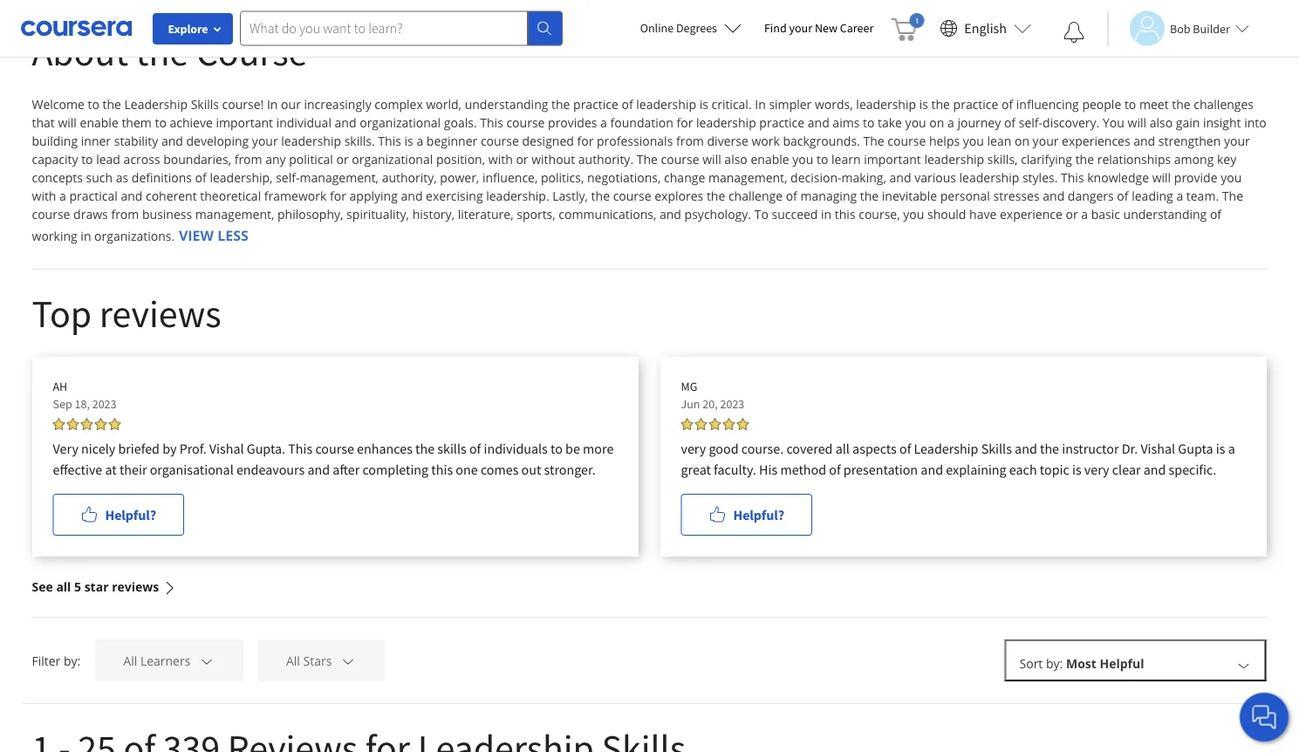 Task type: locate. For each thing, give the bounding box(es) containing it.
1 horizontal spatial by:
[[1046, 655, 1063, 672]]

a up the helps
[[948, 114, 954, 131]]

individuals
[[484, 440, 548, 457]]

in left our
[[267, 96, 278, 113]]

leadership inside very good course. covered all aspects of leadership skills and the instructor dr. vishal gupta is a great faculty. his method of presentation and explaining each topic is very clear and specific.
[[914, 440, 979, 457]]

1 vertical spatial skills
[[981, 440, 1012, 457]]

designed
[[522, 133, 574, 149]]

your inside the find your new career link
[[789, 20, 812, 36]]

helpful? button for faculty.
[[681, 494, 812, 536]]

backgrounds.
[[783, 133, 860, 149]]

politics,
[[541, 169, 584, 186]]

reviews right star
[[112, 579, 159, 595]]

find your new career link
[[756, 17, 882, 39]]

0 vertical spatial from
[[676, 133, 704, 149]]

provide
[[1174, 169, 1218, 186]]

0 horizontal spatial self-
[[276, 169, 300, 186]]

bob builder
[[1170, 21, 1230, 36]]

2 helpful? button from the left
[[681, 494, 812, 536]]

0 horizontal spatial this
[[431, 461, 453, 478]]

briefed
[[118, 440, 160, 457]]

0 horizontal spatial on
[[930, 114, 944, 131]]

2 horizontal spatial for
[[677, 114, 693, 131]]

3 filled star image from the left
[[723, 418, 735, 430]]

and
[[335, 114, 356, 131], [808, 114, 830, 131], [161, 133, 183, 149], [1134, 133, 1155, 149], [890, 169, 911, 186], [121, 188, 143, 204], [401, 188, 423, 204], [1043, 188, 1065, 204], [660, 206, 681, 223], [1015, 440, 1037, 457], [308, 461, 330, 478], [921, 461, 943, 478], [1144, 461, 1166, 478]]

2023 for nicely
[[92, 396, 117, 412]]

understanding down leading
[[1123, 206, 1207, 223]]

the up the helps
[[932, 96, 950, 113]]

0 horizontal spatial the
[[637, 151, 658, 168]]

to inside the very nicely briefed by prof. vishal gupta. this course enhances the skills of individuals to be more effective at their organisational endeavours and after completing this one comes out stronger.
[[551, 440, 563, 457]]

position,
[[436, 151, 485, 168]]

2 filled star image from the left
[[709, 418, 721, 430]]

0 horizontal spatial in
[[81, 228, 91, 244]]

helpful? button for at
[[53, 494, 184, 536]]

and up relationships at the right top of the page
[[1134, 133, 1155, 149]]

all left stars
[[286, 653, 300, 669]]

stronger.
[[544, 461, 596, 478]]

0 horizontal spatial skills
[[191, 96, 219, 113]]

authority,
[[382, 169, 437, 186]]

by: right sort
[[1046, 655, 1063, 672]]

0 vertical spatial skills
[[191, 96, 219, 113]]

1 vertical spatial reviews
[[112, 579, 159, 595]]

on right lean
[[1015, 133, 1030, 149]]

a right gupta
[[1228, 440, 1235, 457]]

effective
[[53, 461, 102, 478]]

0 vertical spatial self-
[[1019, 114, 1043, 131]]

with up influence, at the top of page
[[488, 151, 513, 168]]

helpful? down their
[[105, 506, 156, 524]]

0 horizontal spatial important
[[216, 114, 273, 131]]

to left meet
[[1125, 96, 1136, 113]]

2 horizontal spatial practice
[[953, 96, 999, 113]]

0 horizontal spatial in
[[267, 96, 278, 113]]

1 all from the left
[[123, 653, 137, 669]]

clarifying
[[1021, 151, 1072, 168]]

this up dangers
[[1061, 169, 1084, 186]]

important up making,
[[864, 151, 921, 168]]

enable
[[80, 114, 118, 131], [751, 151, 789, 168]]

or
[[336, 151, 349, 168], [516, 151, 528, 168], [1066, 206, 1078, 223]]

all inside 'button'
[[123, 653, 137, 669]]

all learners
[[123, 653, 191, 669]]

very down instructor
[[1084, 461, 1110, 478]]

influencing
[[1016, 96, 1079, 113]]

1 horizontal spatial enable
[[751, 151, 789, 168]]

very
[[53, 440, 78, 457]]

2 all from the left
[[286, 653, 300, 669]]

or down skills.
[[336, 151, 349, 168]]

1 horizontal spatial helpful?
[[733, 506, 784, 524]]

2023 right 18,
[[92, 396, 117, 412]]

aims
[[833, 114, 860, 131]]

developing
[[186, 133, 249, 149]]

all left 5
[[56, 579, 71, 595]]

is right gupta
[[1216, 440, 1226, 457]]

0 horizontal spatial vishal
[[209, 440, 244, 457]]

2023 inside mg jun 20, 2023
[[720, 396, 745, 412]]

2 vertical spatial the
[[1222, 188, 1243, 204]]

the left skills
[[415, 440, 435, 457]]

0 vertical spatial in
[[821, 206, 832, 223]]

chevron down image
[[199, 653, 215, 669], [1236, 657, 1252, 673]]

online degrees
[[640, 20, 717, 36]]

1 horizontal spatial chevron down image
[[1236, 657, 1252, 673]]

course up the working
[[32, 206, 70, 223]]

critical.
[[712, 96, 752, 113]]

vishal right prof.
[[209, 440, 244, 457]]

1 horizontal spatial on
[[1015, 133, 1030, 149]]

degrees
[[676, 20, 717, 36]]

individual
[[276, 114, 332, 131]]

very good course. covered all aspects of leadership skills and the instructor dr. vishal gupta is a great faculty. his method of presentation and explaining each topic is very clear and specific.
[[681, 440, 1235, 478]]

endeavours
[[236, 461, 305, 478]]

is left critical.
[[700, 96, 708, 113]]

by:
[[64, 652, 81, 669], [1046, 655, 1063, 672]]

1 vertical spatial important
[[864, 151, 921, 168]]

1 2023 from the left
[[92, 396, 117, 412]]

in down draws at the top of the page
[[81, 228, 91, 244]]

online
[[640, 20, 674, 36]]

1 vertical spatial enable
[[751, 151, 789, 168]]

the right the "team."
[[1222, 188, 1243, 204]]

managing
[[801, 188, 857, 204]]

helpful? for their
[[105, 506, 156, 524]]

0 horizontal spatial management,
[[195, 206, 274, 223]]

stresses
[[993, 188, 1040, 204]]

the down making,
[[860, 188, 879, 204]]

among
[[1174, 151, 1214, 168]]

0 vertical spatial this
[[835, 206, 856, 223]]

1 helpful? button from the left
[[53, 494, 184, 536]]

1 horizontal spatial for
[[577, 133, 594, 149]]

practice
[[573, 96, 619, 113], [953, 96, 999, 113], [759, 114, 805, 131]]

2 vertical spatial for
[[330, 188, 346, 204]]

0 vertical spatial leadership
[[124, 96, 188, 113]]

2023
[[92, 396, 117, 412], [720, 396, 745, 412]]

course down negotiations,
[[613, 188, 651, 204]]

to left the be
[[551, 440, 563, 457]]

all left learners
[[123, 653, 137, 669]]

all inside very good course. covered all aspects of leadership skills and the instructor dr. vishal gupta is a great faculty. his method of presentation and explaining each topic is very clear and specific.
[[836, 440, 850, 457]]

chat with us image
[[1250, 703, 1278, 731]]

a
[[600, 114, 607, 131], [948, 114, 954, 131], [417, 133, 423, 149], [59, 188, 66, 204], [1177, 188, 1183, 204], [1081, 206, 1088, 223], [1228, 440, 1235, 457]]

organizational down complex
[[360, 114, 441, 131]]

0 horizontal spatial leadership
[[124, 96, 188, 113]]

1 horizontal spatial or
[[516, 151, 528, 168]]

1 horizontal spatial with
[[488, 151, 513, 168]]

applying
[[349, 188, 398, 204]]

very nicely briefed by prof. vishal gupta. this course enhances the skills of individuals to be more effective at their organisational endeavours and after completing this one comes out stronger.
[[53, 440, 614, 478]]

0 vertical spatial the
[[863, 133, 885, 149]]

1 horizontal spatial filled star image
[[709, 418, 721, 430]]

to left take
[[863, 114, 875, 131]]

1 vertical spatial also
[[725, 151, 748, 168]]

filled star image
[[53, 418, 65, 430], [709, 418, 721, 430], [723, 418, 735, 430]]

as
[[116, 169, 128, 186]]

also down meet
[[1150, 114, 1173, 131]]

chevron down image up chat with us image
[[1236, 657, 1252, 673]]

leadership down the helps
[[924, 151, 984, 168]]

None search field
[[240, 11, 563, 46]]

1 vertical spatial very
[[1084, 461, 1110, 478]]

definitions
[[132, 169, 192, 186]]

1 horizontal spatial very
[[1084, 461, 1110, 478]]

0 vertical spatial all
[[836, 440, 850, 457]]

making,
[[842, 169, 886, 186]]

for down provides
[[577, 133, 594, 149]]

4 filled star image from the left
[[109, 418, 121, 430]]

0 horizontal spatial also
[[725, 151, 748, 168]]

0 horizontal spatial enable
[[80, 114, 118, 131]]

2023 inside 'ah sep 18, 2023'
[[92, 396, 117, 412]]

2 horizontal spatial filled star image
[[723, 418, 735, 430]]

management, down "theoretical"
[[195, 206, 274, 223]]

and up each
[[1015, 440, 1037, 457]]

1 horizontal spatial helpful? button
[[681, 494, 812, 536]]

a down concepts
[[59, 188, 66, 204]]

2 horizontal spatial or
[[1066, 206, 1078, 223]]

leadership up political
[[281, 133, 341, 149]]

will
[[58, 114, 77, 131], [1128, 114, 1147, 131], [703, 151, 721, 168], [1152, 169, 1171, 186]]

0 vertical spatial understanding
[[465, 96, 548, 113]]

all
[[123, 653, 137, 669], [286, 653, 300, 669]]

this
[[480, 114, 503, 131], [378, 133, 401, 149], [1061, 169, 1084, 186], [288, 440, 313, 457]]

important down course!
[[216, 114, 273, 131]]

vishal
[[209, 440, 244, 457], [1141, 440, 1175, 457]]

to down inner
[[81, 151, 93, 168]]

management, down political
[[300, 169, 379, 186]]

practical
[[69, 188, 118, 204]]

1 horizontal spatial in
[[755, 96, 766, 113]]

1 horizontal spatial skills
[[981, 440, 1012, 457]]

the up communications,
[[591, 188, 610, 204]]

this right goals.
[[480, 114, 503, 131]]

1 vertical spatial for
[[577, 133, 594, 149]]

1 vertical spatial the
[[637, 151, 658, 168]]

0 horizontal spatial understanding
[[465, 96, 548, 113]]

knowledge
[[1087, 169, 1149, 186]]

this down managing
[[835, 206, 856, 223]]

from up change
[[676, 133, 704, 149]]

2 2023 from the left
[[720, 396, 745, 412]]

succeed
[[772, 206, 818, 223]]

skills
[[437, 440, 467, 457]]

beginner
[[427, 133, 478, 149]]

exercising
[[426, 188, 483, 204]]

2023 right the 20,
[[720, 396, 745, 412]]

0 horizontal spatial practice
[[573, 96, 619, 113]]

0 horizontal spatial chevron down image
[[199, 653, 215, 669]]

vishal right the dr.
[[1141, 440, 1175, 457]]

1 helpful? from the left
[[105, 506, 156, 524]]

this inside the very nicely briefed by prof. vishal gupta. this course enhances the skills of individuals to be more effective at their organisational endeavours and after completing this one comes out stronger.
[[431, 461, 453, 478]]

0 vertical spatial for
[[677, 114, 693, 131]]

understanding up goals.
[[465, 96, 548, 113]]

1 horizontal spatial understanding
[[1123, 206, 1207, 223]]

by: for filter
[[64, 652, 81, 669]]

coursera image
[[21, 14, 132, 42]]

2 vishal from the left
[[1141, 440, 1175, 457]]

for up philosophy, on the top left of the page
[[330, 188, 346, 204]]

in
[[821, 206, 832, 223], [81, 228, 91, 244]]

1 vertical spatial all
[[56, 579, 71, 595]]

their
[[119, 461, 147, 478]]

also down diverse
[[725, 151, 748, 168]]

view less
[[179, 226, 249, 245]]

practice up provides
[[573, 96, 619, 113]]

challenge
[[729, 188, 783, 204]]

and left after
[[308, 461, 330, 478]]

0 horizontal spatial all
[[56, 579, 71, 595]]

helpful? down his
[[733, 506, 784, 524]]

experiences
[[1062, 133, 1131, 149]]

less
[[217, 226, 249, 245]]

1 horizontal spatial important
[[864, 151, 921, 168]]

for right foundation
[[677, 114, 693, 131]]

0 horizontal spatial helpful?
[[105, 506, 156, 524]]

about the course
[[32, 27, 307, 75]]

shopping cart: 1 item image
[[891, 13, 924, 41]]

1 horizontal spatial vishal
[[1141, 440, 1175, 457]]

1 horizontal spatial also
[[1150, 114, 1173, 131]]

to right them
[[155, 114, 167, 131]]

the up topic
[[1040, 440, 1059, 457]]

see
[[32, 579, 53, 595]]

chevron down image right learners
[[199, 653, 215, 669]]

is
[[700, 96, 708, 113], [919, 96, 928, 113], [404, 133, 413, 149], [1216, 440, 1226, 457], [1072, 461, 1082, 478]]

0 horizontal spatial 2023
[[92, 396, 117, 412]]

1 vertical spatial leadership
[[914, 440, 979, 457]]

helpful? button
[[53, 494, 184, 536], [681, 494, 812, 536]]

all left aspects
[[836, 440, 850, 457]]

organizations.
[[94, 228, 175, 244]]

on
[[930, 114, 944, 131], [1015, 133, 1030, 149]]

skills up achieve
[[191, 96, 219, 113]]

in
[[267, 96, 278, 113], [755, 96, 766, 113]]

1 vertical spatial this
[[431, 461, 453, 478]]

management, up challenge
[[708, 169, 787, 186]]

course
[[506, 114, 545, 131], [481, 133, 519, 149], [888, 133, 926, 149], [661, 151, 699, 168], [613, 188, 651, 204], [32, 206, 70, 223], [315, 440, 354, 457]]

you down the key
[[1221, 169, 1242, 186]]

business
[[142, 206, 192, 223]]

1 horizontal spatial all
[[836, 440, 850, 457]]

organizational up authority,
[[352, 151, 433, 168]]

1 horizontal spatial this
[[835, 206, 856, 223]]

in down managing
[[821, 206, 832, 223]]

all inside button
[[286, 653, 300, 669]]

1 vishal from the left
[[209, 440, 244, 457]]

this inside 'welcome to the leadership skills course! in our increasingly complex world, understanding the practice of leadership is critical. in simpler words, leadership is the practice of influencing people to meet the challenges that will enable them to achieve important individual and organizational goals. this course provides a foundation for leadership practice and aims to take you on a journey of self-discovery. you will also gain insight into building inner stability and developing your leadership skills.  this is a beginner course designed for professionals from diverse work backgrounds. the course helps you lean on your experiences and strengthen your capacity to lead across boundaries, from any political or organizational position, with or without authority. the course will also enable you to learn important leadership skills, clarifying the relationships among key concepts such as definitions of leadership, self-management, authority, power, influence, politics, negotiations, change management, decision-making, and various leadership styles. this knowledge will provide you with a practical and coherent theoretical framework for applying and exercising leadership. lastly, the course explores the challenge of managing the inevitable personal stresses and dangers of leading a team. the course draws from business management, philosophy, spirituality, history, literature, sports, communications, and psychology.  to succeed in this course, you should have experience or a basic understanding of working in organizations.'
[[835, 206, 856, 223]]

helpful? button down faculty. in the right of the page
[[681, 494, 812, 536]]

leadership up them
[[124, 96, 188, 113]]

0 vertical spatial also
[[1150, 114, 1173, 131]]

2 helpful? from the left
[[733, 506, 784, 524]]

0 vertical spatial enable
[[80, 114, 118, 131]]

and up inevitable
[[890, 169, 911, 186]]

0 horizontal spatial very
[[681, 440, 706, 457]]

1 vertical spatial with
[[32, 188, 56, 204]]

your up clarifying
[[1033, 133, 1059, 149]]

filled star image down the 20,
[[709, 418, 721, 430]]

1 vertical spatial from
[[234, 151, 262, 168]]

you up decision-
[[793, 151, 814, 168]]

1 horizontal spatial 2023
[[720, 396, 745, 412]]

1 horizontal spatial all
[[286, 653, 300, 669]]

ah
[[53, 379, 67, 394]]

this down skills
[[431, 461, 453, 478]]

each
[[1009, 461, 1037, 478]]

1 horizontal spatial self-
[[1019, 114, 1043, 131]]

course!
[[222, 96, 264, 113]]

helpful? button down at
[[53, 494, 184, 536]]

0 horizontal spatial by:
[[64, 652, 81, 669]]

1 horizontal spatial leadership
[[914, 440, 979, 457]]

will right you
[[1128, 114, 1147, 131]]

0 horizontal spatial from
[[111, 206, 139, 223]]

0 horizontal spatial with
[[32, 188, 56, 204]]

organizational
[[360, 114, 441, 131], [352, 151, 433, 168]]

good
[[709, 440, 739, 457]]

filled star image
[[67, 418, 79, 430], [81, 418, 93, 430], [95, 418, 107, 430], [109, 418, 121, 430], [681, 418, 693, 430], [695, 418, 707, 430], [737, 418, 749, 430]]

on up the helps
[[930, 114, 944, 131]]

draws
[[73, 206, 108, 223]]

0 horizontal spatial all
[[123, 653, 137, 669]]

the up gain
[[1172, 96, 1191, 113]]

0 horizontal spatial filled star image
[[53, 418, 65, 430]]



Task type: vqa. For each thing, say whether or not it's contained in the screenshot.
2023 to the right
yes



Task type: describe. For each thing, give the bounding box(es) containing it.
3 filled star image from the left
[[95, 418, 107, 430]]

dr.
[[1122, 440, 1138, 457]]

out
[[521, 461, 541, 478]]

foundation
[[610, 114, 673, 131]]

2 horizontal spatial the
[[1222, 188, 1243, 204]]

by: for sort
[[1046, 655, 1063, 672]]

key
[[1217, 151, 1237, 168]]

1 horizontal spatial in
[[821, 206, 832, 223]]

1 horizontal spatial the
[[863, 133, 885, 149]]

0 vertical spatial very
[[681, 440, 706, 457]]

chevron down image
[[340, 653, 356, 669]]

0 vertical spatial organizational
[[360, 114, 441, 131]]

a left 'beginner'
[[417, 133, 423, 149]]

course down take
[[888, 133, 926, 149]]

them
[[122, 114, 152, 131]]

one
[[456, 461, 478, 478]]

show notifications image
[[1064, 22, 1085, 43]]

and down the 'explores'
[[660, 206, 681, 223]]

new
[[815, 20, 838, 36]]

top
[[32, 289, 92, 337]]

7 filled star image from the left
[[737, 418, 749, 430]]

and down authority,
[[401, 188, 423, 204]]

a left the "team."
[[1177, 188, 1183, 204]]

relationships
[[1097, 151, 1171, 168]]

1 vertical spatial organizational
[[352, 151, 433, 168]]

inevitable
[[882, 188, 937, 204]]

boundaries,
[[163, 151, 231, 168]]

sort
[[1020, 655, 1043, 672]]

1 vertical spatial understanding
[[1123, 206, 1207, 223]]

styles.
[[1023, 169, 1058, 186]]

instructor
[[1062, 440, 1119, 457]]

2 vertical spatial from
[[111, 206, 139, 223]]

your up any
[[252, 133, 278, 149]]

2023 for good
[[720, 396, 745, 412]]

a right provides
[[600, 114, 607, 131]]

nicely
[[81, 440, 115, 457]]

about
[[32, 27, 128, 75]]

will down welcome
[[58, 114, 77, 131]]

to down backgrounds.
[[817, 151, 828, 168]]

course up change
[[661, 151, 699, 168]]

psychology.
[[685, 206, 751, 223]]

course up influence, at the top of page
[[481, 133, 519, 149]]

1 filled star image from the left
[[67, 418, 79, 430]]

0 vertical spatial on
[[930, 114, 944, 131]]

and left explaining
[[921, 461, 943, 478]]

and down increasingly
[[335, 114, 356, 131]]

gupta.
[[247, 440, 285, 457]]

spirituality,
[[347, 206, 409, 223]]

great
[[681, 461, 711, 478]]

you right take
[[905, 114, 926, 131]]

the up them
[[136, 27, 188, 75]]

20,
[[703, 396, 718, 412]]

2 horizontal spatial from
[[676, 133, 704, 149]]

without
[[532, 151, 575, 168]]

skills,
[[988, 151, 1018, 168]]

1 vertical spatial in
[[81, 228, 91, 244]]

leadership down skills,
[[959, 169, 1019, 186]]

1 vertical spatial self-
[[276, 169, 300, 186]]

experience
[[1000, 206, 1063, 223]]

building
[[32, 133, 78, 149]]

specific.
[[1169, 461, 1217, 478]]

english button
[[933, 0, 1038, 57]]

welcome
[[32, 96, 85, 113]]

0 horizontal spatial for
[[330, 188, 346, 204]]

dangers
[[1068, 188, 1114, 204]]

1 in from the left
[[267, 96, 278, 113]]

all for all learners
[[123, 653, 137, 669]]

concepts
[[32, 169, 83, 186]]

strengthen
[[1159, 133, 1221, 149]]

0 vertical spatial with
[[488, 151, 513, 168]]

6 filled star image from the left
[[695, 418, 707, 430]]

should
[[928, 206, 966, 223]]

across
[[124, 151, 160, 168]]

reviews inside see all 5 star reviews button
[[112, 579, 159, 595]]

enhances
[[357, 440, 413, 457]]

is right topic
[[1072, 461, 1082, 478]]

influence,
[[482, 169, 538, 186]]

professionals
[[597, 133, 673, 149]]

and right clear
[[1144, 461, 1166, 478]]

diverse
[[707, 133, 748, 149]]

this inside the very nicely briefed by prof. vishal gupta. this course enhances the skills of individuals to be more effective at their organisational endeavours and after completing this one comes out stronger.
[[288, 440, 313, 457]]

world,
[[426, 96, 462, 113]]

to
[[755, 206, 769, 223]]

0 horizontal spatial or
[[336, 151, 349, 168]]

team.
[[1187, 188, 1219, 204]]

all for all stars
[[286, 653, 300, 669]]

all inside button
[[56, 579, 71, 595]]

your up the key
[[1224, 133, 1250, 149]]

is up authority,
[[404, 133, 413, 149]]

the inside the very nicely briefed by prof. vishal gupta. this course enhances the skills of individuals to be more effective at their organisational endeavours and after completing this one comes out stronger.
[[415, 440, 435, 457]]

and down achieve
[[161, 133, 183, 149]]

work
[[752, 133, 780, 149]]

2 in from the left
[[755, 96, 766, 113]]

the inside very good course. covered all aspects of leadership skills and the instructor dr. vishal gupta is a great faculty. his method of presentation and explaining each topic is very clear and specific.
[[1040, 440, 1059, 457]]

a inside very good course. covered all aspects of leadership skills and the instructor dr. vishal gupta is a great faculty. his method of presentation and explaining each topic is very clear and specific.
[[1228, 440, 1235, 457]]

negotiations,
[[587, 169, 661, 186]]

course inside the very nicely briefed by prof. vishal gupta. this course enhances the skills of individuals to be more effective at their organisational endeavours and after completing this one comes out stronger.
[[315, 440, 354, 457]]

method
[[780, 461, 826, 478]]

and inside the very nicely briefed by prof. vishal gupta. this course enhances the skills of individuals to be more effective at their organisational endeavours and after completing this one comes out stronger.
[[308, 461, 330, 478]]

helpful
[[1100, 655, 1144, 672]]

and down as
[[121, 188, 143, 204]]

framework
[[264, 188, 327, 204]]

online degrees button
[[626, 9, 756, 47]]

1 horizontal spatial management,
[[300, 169, 379, 186]]

helpful? for his
[[733, 506, 784, 524]]

0 vertical spatial important
[[216, 114, 273, 131]]

the up inner
[[103, 96, 121, 113]]

the down experiences
[[1076, 151, 1094, 168]]

0 vertical spatial reviews
[[99, 289, 221, 337]]

vishal inside very good course. covered all aspects of leadership skills and the instructor dr. vishal gupta is a great faculty. his method of presentation and explaining each topic is very clear and specific.
[[1141, 440, 1175, 457]]

complex
[[375, 96, 423, 113]]

bob builder button
[[1107, 11, 1249, 46]]

is up various
[[919, 96, 928, 113]]

working
[[32, 228, 77, 244]]

leadership inside 'welcome to the leadership skills course! in our increasingly complex world, understanding the practice of leadership is critical. in simpler words, leadership is the practice of influencing people to meet the challenges that will enable them to achieve important individual and organizational goals. this course provides a foundation for leadership practice and aims to take you on a journey of self-discovery. you will also gain insight into building inner stability and developing your leadership skills.  this is a beginner course designed for professionals from diverse work backgrounds. the course helps you lean on your experiences and strengthen your capacity to lead across boundaries, from any political or organizational position, with or without authority. the course will also enable you to learn important leadership skills, clarifying the relationships among key concepts such as definitions of leadership, self-management, authority, power, influence, politics, negotiations, change management, decision-making, and various leadership styles. this knowledge will provide you with a practical and coherent theoretical framework for applying and exercising leadership. lastly, the course explores the challenge of managing the inevitable personal stresses and dangers of leading a team. the course draws from business management, philosophy, spirituality, history, literature, sports, communications, and psychology.  to succeed in this course, you should have experience or a basic understanding of working in organizations.'
[[124, 96, 188, 113]]

view
[[179, 226, 214, 245]]

and up backgrounds.
[[808, 114, 830, 131]]

lastly,
[[553, 188, 588, 204]]

star
[[84, 579, 109, 595]]

topic
[[1040, 461, 1070, 478]]

find your new career
[[764, 20, 874, 36]]

1 vertical spatial on
[[1015, 133, 1030, 149]]

leadership up diverse
[[696, 114, 756, 131]]

course up designed
[[506, 114, 545, 131]]

of inside the very nicely briefed by prof. vishal gupta. this course enhances the skills of individuals to be more effective at their organisational endeavours and after completing this one comes out stronger.
[[469, 440, 481, 457]]

coherent
[[146, 188, 197, 204]]

1 filled star image from the left
[[53, 418, 65, 430]]

helps
[[929, 133, 960, 149]]

at
[[105, 461, 117, 478]]

2 filled star image from the left
[[81, 418, 93, 430]]

1 horizontal spatial practice
[[759, 114, 805, 131]]

5 filled star image from the left
[[681, 418, 693, 430]]

you
[[1103, 114, 1125, 131]]

sep
[[53, 396, 72, 412]]

capacity
[[32, 151, 78, 168]]

chevron down image inside all learners 'button'
[[199, 653, 215, 669]]

simpler
[[769, 96, 812, 113]]

1 horizontal spatial from
[[234, 151, 262, 168]]

meet
[[1140, 96, 1169, 113]]

the up provides
[[552, 96, 570, 113]]

authority.
[[578, 151, 634, 168]]

to right welcome
[[88, 96, 99, 113]]

various
[[915, 169, 956, 186]]

you down the journey
[[963, 133, 984, 149]]

course,
[[859, 206, 900, 223]]

take
[[878, 114, 902, 131]]

What do you want to learn? text field
[[240, 11, 528, 46]]

all stars
[[286, 653, 332, 669]]

skills inside 'welcome to the leadership skills course! in our increasingly complex world, understanding the practice of leadership is critical. in simpler words, leadership is the practice of influencing people to meet the challenges that will enable them to achieve important individual and organizational goals. this course provides a foundation for leadership practice and aims to take you on a journey of self-discovery. you will also gain insight into building inner stability and developing your leadership skills.  this is a beginner course designed for professionals from diverse work backgrounds. the course helps you lean on your experiences and strengthen your capacity to lead across boundaries, from any political or organizational position, with or without authority. the course will also enable you to learn important leadership skills, clarifying the relationships among key concepts such as definitions of leadership, self-management, authority, power, influence, politics, negotiations, change management, decision-making, and various leadership styles. this knowledge will provide you with a practical and coherent theoretical framework for applying and exercising leadership. lastly, the course explores the challenge of managing the inevitable personal stresses and dangers of leading a team. the course draws from business management, philosophy, spirituality, history, literature, sports, communications, and psychology.  to succeed in this course, you should have experience or a basic understanding of working in organizations.'
[[191, 96, 219, 113]]

2 horizontal spatial management,
[[708, 169, 787, 186]]

personal
[[940, 188, 990, 204]]

comes
[[481, 461, 519, 478]]

and down styles.
[[1043, 188, 1065, 204]]

journey
[[958, 114, 1001, 131]]

skills inside very good course. covered all aspects of leadership skills and the instructor dr. vishal gupta is a great faculty. his method of presentation and explaining each topic is very clear and specific.
[[981, 440, 1012, 457]]

power,
[[440, 169, 479, 186]]

bob
[[1170, 21, 1191, 36]]

the up psychology.
[[707, 188, 725, 204]]

leadership up foundation
[[636, 96, 696, 113]]

a down dangers
[[1081, 206, 1088, 223]]

such
[[86, 169, 113, 186]]

vishal inside the very nicely briefed by prof. vishal gupta. this course enhances the skills of individuals to be more effective at their organisational endeavours and after completing this one comes out stronger.
[[209, 440, 244, 457]]

ah sep 18, 2023
[[53, 379, 117, 412]]

explores
[[655, 188, 704, 204]]

will down diverse
[[703, 151, 721, 168]]

all learners button
[[95, 640, 243, 681]]

this right skills.
[[378, 133, 401, 149]]

presentation
[[844, 461, 918, 478]]

his
[[759, 461, 778, 478]]

leadership up take
[[856, 96, 916, 113]]

18,
[[75, 396, 90, 412]]

more
[[583, 440, 614, 457]]

you down inevitable
[[903, 206, 924, 223]]

will up leading
[[1152, 169, 1171, 186]]

prof.
[[179, 440, 206, 457]]



